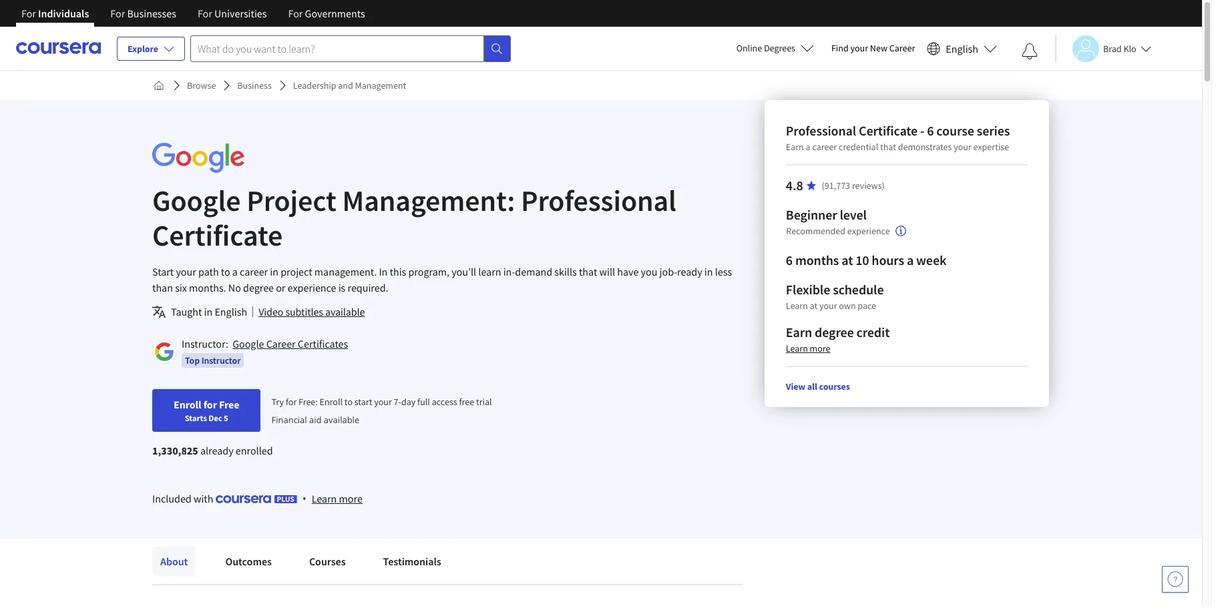 Task type: vqa. For each thing, say whether or not it's contained in the screenshot.
option group
no



Task type: describe. For each thing, give the bounding box(es) containing it.
day
[[401, 396, 416, 408]]

outcomes link
[[217, 547, 280, 576]]

with
[[194, 492, 213, 506]]

video subtitles available button
[[259, 304, 365, 320]]

individuals
[[38, 7, 89, 20]]

klo
[[1124, 42, 1137, 54]]

for universities
[[198, 7, 267, 20]]

start
[[152, 265, 174, 279]]

recommended experience
[[786, 225, 890, 237]]

at inside flexible schedule learn at your own pace
[[810, 300, 818, 312]]

than
[[152, 281, 173, 295]]

beginner level
[[786, 206, 867, 223]]

course
[[937, 122, 975, 139]]

job-
[[660, 265, 677, 279]]

or
[[276, 281, 286, 295]]

degree inside earn degree credit learn more
[[815, 324, 854, 341]]

instructor: google career certificates top instructor
[[182, 337, 348, 367]]

included
[[152, 492, 192, 506]]

1,330,825 already enrolled
[[152, 444, 273, 458]]

professional inside professional certificate - 6 course series earn a career credential that demonstrates your expertise
[[786, 122, 857, 139]]

to inside try for free: enroll to start your 7-day full access free trial financial aid available
[[345, 396, 353, 408]]

professional inside google project management: professional certificate
[[521, 182, 677, 219]]

try for free: enroll to start your 7-day full access free trial financial aid available
[[271, 396, 492, 426]]

management
[[355, 79, 406, 92]]

brad
[[1103, 42, 1122, 54]]

project
[[281, 265, 312, 279]]

free:
[[299, 396, 318, 408]]

this
[[390, 265, 406, 279]]

free
[[219, 398, 239, 411]]

english inside english button
[[946, 42, 979, 55]]

for for enroll
[[204, 398, 217, 411]]

0 horizontal spatial 6
[[786, 252, 793, 269]]

for for governments
[[288, 7, 303, 20]]

demand
[[515, 265, 552, 279]]

start
[[355, 396, 372, 408]]

video
[[259, 305, 283, 319]]

google career certificates link
[[233, 337, 348, 351]]

included with
[[152, 492, 216, 506]]

schedule
[[833, 281, 884, 298]]

browse
[[187, 79, 216, 92]]

your inside professional certificate - 6 course series earn a career credential that demonstrates your expertise
[[954, 141, 972, 153]]

(91,773
[[822, 180, 851, 192]]

flexible schedule learn at your own pace
[[786, 281, 884, 312]]

less
[[715, 265, 732, 279]]

your inside flexible schedule learn at your own pace
[[820, 300, 838, 312]]

no
[[228, 281, 241, 295]]

online
[[737, 42, 762, 54]]

7-
[[394, 396, 401, 408]]

google inside google project management: professional certificate
[[152, 182, 241, 219]]

professional certificate - 6 course series earn a career credential that demonstrates your expertise
[[786, 122, 1010, 153]]

leadership and management link
[[288, 73, 412, 98]]

find your new career
[[832, 42, 915, 54]]

brad klo button
[[1055, 35, 1151, 62]]

for for universities
[[198, 7, 212, 20]]

will
[[599, 265, 615, 279]]

learn more link for degree
[[786, 343, 831, 355]]

about link
[[152, 547, 196, 576]]

home image
[[154, 80, 164, 91]]

1 horizontal spatial at
[[842, 252, 854, 269]]

six
[[175, 281, 187, 295]]

more inside • learn more
[[339, 492, 363, 506]]

for businesses
[[110, 7, 176, 20]]

for for individuals
[[21, 7, 36, 20]]

available inside button
[[325, 305, 365, 319]]

own
[[840, 300, 856, 312]]

all
[[808, 381, 818, 393]]

demonstrates
[[899, 141, 952, 153]]

learn inside • learn more
[[312, 492, 337, 506]]

experience inside 'start your path to a career in project management. in this program, you'll learn in-demand skills that will have you job-ready in less than six months. no degree or experience is required.'
[[288, 281, 336, 295]]

for for try
[[286, 396, 297, 408]]

more inside earn degree credit learn more
[[810, 343, 831, 355]]

online degrees button
[[726, 33, 825, 63]]

certificate inside google project management: professional certificate
[[152, 217, 283, 254]]

explore button
[[117, 37, 185, 61]]

degree inside 'start your path to a career in project management. in this program, you'll learn in-demand skills that will have you job-ready in less than six months. no degree or experience is required.'
[[243, 281, 274, 295]]

learn inside flexible schedule learn at your own pace
[[786, 300, 808, 312]]

your inside "link"
[[851, 42, 868, 54]]

certificates
[[298, 337, 348, 351]]

reviews)
[[853, 180, 885, 192]]

about
[[160, 555, 188, 568]]

level
[[840, 206, 867, 223]]

earn inside professional certificate - 6 course series earn a career credential that demonstrates your expertise
[[786, 141, 804, 153]]

What do you want to learn? text field
[[190, 35, 484, 62]]

browse link
[[182, 73, 221, 98]]

google project management: professional certificate
[[152, 182, 677, 254]]

credit
[[857, 324, 890, 341]]

coursera image
[[16, 38, 101, 59]]

instructor:
[[182, 337, 228, 351]]

0 horizontal spatial in
[[204, 305, 213, 319]]

•
[[302, 492, 306, 506]]

2 horizontal spatial in
[[705, 265, 713, 279]]

career inside professional certificate - 6 course series earn a career credential that demonstrates your expertise
[[813, 141, 837, 153]]

career inside instructor: google career certificates top instructor
[[266, 337, 296, 351]]

top
[[185, 355, 200, 367]]

enroll inside try for free: enroll to start your 7-day full access free trial financial aid available
[[320, 396, 343, 408]]



Task type: locate. For each thing, give the bounding box(es) containing it.
1 vertical spatial career
[[240, 265, 268, 279]]

learn more link up all
[[786, 343, 831, 355]]

learn more link
[[786, 343, 831, 355], [312, 491, 363, 507]]

recommended
[[786, 225, 846, 237]]

outcomes
[[225, 555, 272, 568]]

information about difficulty level pre-requisites. image
[[895, 226, 906, 236]]

earn up 4.8
[[786, 141, 804, 153]]

0 horizontal spatial more
[[339, 492, 363, 506]]

1 horizontal spatial career
[[890, 42, 915, 54]]

learn inside earn degree credit learn more
[[786, 343, 808, 355]]

0 vertical spatial more
[[810, 343, 831, 355]]

google up the instructor
[[233, 337, 264, 351]]

for left individuals on the top of the page
[[21, 7, 36, 20]]

courses
[[820, 381, 851, 393]]

hours
[[872, 252, 905, 269]]

in right taught
[[204, 305, 213, 319]]

0 horizontal spatial that
[[579, 265, 597, 279]]

governments
[[305, 7, 365, 20]]

career inside 'start your path to a career in project management. in this program, you'll learn in-demand skills that will have you job-ready in less than six months. no degree or experience is required.'
[[240, 265, 268, 279]]

0 horizontal spatial certificate
[[152, 217, 283, 254]]

1 vertical spatial learn more link
[[312, 491, 363, 507]]

0 horizontal spatial english
[[215, 305, 247, 319]]

your inside 'start your path to a career in project management. in this program, you'll learn in-demand skills that will have you job-ready in less than six months. no degree or experience is required.'
[[176, 265, 196, 279]]

courses
[[309, 555, 346, 568]]

0 vertical spatial to
[[221, 265, 230, 279]]

banner navigation
[[11, 0, 376, 37]]

certificate up credential
[[859, 122, 918, 139]]

career down video
[[266, 337, 296, 351]]

1 vertical spatial professional
[[521, 182, 677, 219]]

1 vertical spatial earn
[[786, 324, 813, 341]]

your up six
[[176, 265, 196, 279]]

1 vertical spatial 6
[[786, 252, 793, 269]]

flexible
[[786, 281, 831, 298]]

career left credential
[[813, 141, 837, 153]]

available right aid
[[324, 414, 360, 426]]

that inside professional certificate - 6 course series earn a career credential that demonstrates your expertise
[[881, 141, 897, 153]]

0 vertical spatial at
[[842, 252, 854, 269]]

for left 'governments'
[[288, 7, 303, 20]]

view
[[786, 381, 806, 393]]

learn
[[786, 300, 808, 312], [786, 343, 808, 355], [312, 492, 337, 506]]

at left 10
[[842, 252, 854, 269]]

new
[[870, 42, 888, 54]]

have
[[617, 265, 639, 279]]

1 horizontal spatial to
[[345, 396, 353, 408]]

more right the •
[[339, 492, 363, 506]]

start your path to a career in project management. in this program, you'll learn in-demand skills that will have you job-ready in less than six months. no degree or experience is required.
[[152, 265, 732, 295]]

try
[[271, 396, 284, 408]]

required.
[[348, 281, 388, 295]]

learn more link right the •
[[312, 491, 363, 507]]

aid
[[309, 414, 322, 426]]

earn inside earn degree credit learn more
[[786, 324, 813, 341]]

0 vertical spatial 6
[[928, 122, 934, 139]]

career
[[813, 141, 837, 153], [240, 265, 268, 279]]

to inside 'start your path to a career in project management. in this program, you'll learn in-demand skills that will have you job-ready in less than six months. no degree or experience is required.'
[[221, 265, 230, 279]]

earn
[[786, 141, 804, 153], [786, 324, 813, 341]]

0 horizontal spatial degree
[[243, 281, 274, 295]]

0 vertical spatial earn
[[786, 141, 804, 153]]

certificate inside professional certificate - 6 course series earn a career credential that demonstrates your expertise
[[859, 122, 918, 139]]

1 vertical spatial at
[[810, 300, 818, 312]]

expertise
[[974, 141, 1010, 153]]

earn down flexible
[[786, 324, 813, 341]]

project
[[247, 182, 337, 219]]

and
[[338, 79, 353, 92]]

0 vertical spatial that
[[881, 141, 897, 153]]

credential
[[839, 141, 879, 153]]

0 vertical spatial professional
[[786, 122, 857, 139]]

available inside try for free: enroll to start your 7-day full access free trial financial aid available
[[324, 414, 360, 426]]

0 vertical spatial career
[[813, 141, 837, 153]]

0 vertical spatial learn
[[786, 300, 808, 312]]

video subtitles available
[[259, 305, 365, 319]]

for inside enroll for free starts dec 5
[[204, 398, 217, 411]]

2 for from the left
[[110, 7, 125, 20]]

for right try
[[286, 396, 297, 408]]

english button
[[922, 27, 1003, 70]]

your
[[851, 42, 868, 54], [954, 141, 972, 153], [176, 265, 196, 279], [820, 300, 838, 312], [374, 396, 392, 408]]

3 for from the left
[[198, 7, 212, 20]]

1 horizontal spatial english
[[946, 42, 979, 55]]

a up no
[[232, 265, 238, 279]]

1,330,825
[[152, 444, 198, 458]]

your left own
[[820, 300, 838, 312]]

find your new career link
[[825, 40, 922, 57]]

months
[[796, 252, 840, 269]]

available
[[325, 305, 365, 319], [324, 414, 360, 426]]

you
[[641, 265, 658, 279]]

pace
[[858, 300, 877, 312]]

0 horizontal spatial professional
[[521, 182, 677, 219]]

financial
[[271, 414, 307, 426]]

available down is
[[325, 305, 365, 319]]

1 horizontal spatial learn more link
[[786, 343, 831, 355]]

for
[[21, 7, 36, 20], [110, 7, 125, 20], [198, 7, 212, 20], [288, 7, 303, 20]]

2 earn from the top
[[786, 324, 813, 341]]

your down course
[[954, 141, 972, 153]]

trial
[[476, 396, 492, 408]]

1 vertical spatial certificate
[[152, 217, 283, 254]]

experience down project
[[288, 281, 336, 295]]

testimonials link
[[375, 547, 449, 576]]

0 vertical spatial google
[[152, 182, 241, 219]]

a
[[806, 141, 811, 153], [907, 252, 914, 269], [232, 265, 238, 279]]

1 vertical spatial learn
[[786, 343, 808, 355]]

path
[[198, 265, 219, 279]]

1 horizontal spatial career
[[813, 141, 837, 153]]

0 vertical spatial learn more link
[[786, 343, 831, 355]]

at down flexible
[[810, 300, 818, 312]]

1 earn from the top
[[786, 141, 804, 153]]

universities
[[214, 7, 267, 20]]

1 horizontal spatial more
[[810, 343, 831, 355]]

0 horizontal spatial career
[[240, 265, 268, 279]]

degree left or
[[243, 281, 274, 295]]

for left businesses
[[110, 7, 125, 20]]

months.
[[189, 281, 226, 295]]

-
[[921, 122, 925, 139]]

career inside "link"
[[890, 42, 915, 54]]

learn right the •
[[312, 492, 337, 506]]

6 left months on the right top
[[786, 252, 793, 269]]

enrolled
[[236, 444, 273, 458]]

1 vertical spatial more
[[339, 492, 363, 506]]

view all courses link
[[786, 381, 851, 393]]

1 vertical spatial career
[[266, 337, 296, 351]]

to
[[221, 265, 230, 279], [345, 396, 353, 408]]

2 vertical spatial learn
[[312, 492, 337, 506]]

a left credential
[[806, 141, 811, 153]]

1 horizontal spatial enroll
[[320, 396, 343, 408]]

1 horizontal spatial for
[[286, 396, 297, 408]]

career right the new
[[890, 42, 915, 54]]

that right credential
[[881, 141, 897, 153]]

starts
[[185, 413, 207, 423]]

earn degree credit learn more
[[786, 324, 890, 355]]

business link
[[232, 73, 277, 98]]

ready
[[677, 265, 702, 279]]

google inside instructor: google career certificates top instructor
[[233, 337, 264, 351]]

google image
[[152, 143, 244, 173]]

0 vertical spatial experience
[[848, 225, 890, 237]]

learn more link for learn
[[312, 491, 363, 507]]

for inside try for free: enroll to start your 7-day full access free trial financial aid available
[[286, 396, 297, 408]]

to right path
[[221, 265, 230, 279]]

certificate up path
[[152, 217, 283, 254]]

1 horizontal spatial experience
[[848, 225, 890, 237]]

0 horizontal spatial experience
[[288, 281, 336, 295]]

5
[[224, 413, 228, 423]]

1 for from the left
[[21, 7, 36, 20]]

to left start
[[345, 396, 353, 408]]

0 vertical spatial career
[[890, 42, 915, 54]]

show notifications image
[[1022, 43, 1038, 59]]

online degrees
[[737, 42, 796, 54]]

degrees
[[764, 42, 796, 54]]

free
[[459, 396, 474, 408]]

you'll
[[452, 265, 476, 279]]

1 horizontal spatial degree
[[815, 324, 854, 341]]

1 horizontal spatial a
[[806, 141, 811, 153]]

beginner
[[786, 206, 838, 223]]

1 horizontal spatial professional
[[786, 122, 857, 139]]

degree
[[243, 281, 274, 295], [815, 324, 854, 341]]

that inside 'start your path to a career in project management. in this program, you'll learn in-demand skills that will have you job-ready in less than six months. no degree or experience is required.'
[[579, 265, 597, 279]]

enroll inside enroll for free starts dec 5
[[174, 398, 201, 411]]

2 horizontal spatial a
[[907, 252, 914, 269]]

taught
[[171, 305, 202, 319]]

0 vertical spatial english
[[946, 42, 979, 55]]

degree down own
[[815, 324, 854, 341]]

view all courses
[[786, 381, 851, 393]]

your right find
[[851, 42, 868, 54]]

enroll
[[320, 396, 343, 408], [174, 398, 201, 411]]

a left week at the right top of page
[[907, 252, 914, 269]]

coursera plus image
[[216, 496, 297, 504]]

in
[[379, 265, 388, 279]]

for governments
[[288, 7, 365, 20]]

0 horizontal spatial learn more link
[[312, 491, 363, 507]]

program,
[[408, 265, 450, 279]]

0 horizontal spatial at
[[810, 300, 818, 312]]

6 right - at the top
[[928, 122, 934, 139]]

4 for from the left
[[288, 7, 303, 20]]

google career certificates image
[[154, 342, 174, 362]]

for for businesses
[[110, 7, 125, 20]]

0 horizontal spatial to
[[221, 265, 230, 279]]

find
[[832, 42, 849, 54]]

in
[[270, 265, 279, 279], [705, 265, 713, 279], [204, 305, 213, 319]]

that left will
[[579, 265, 597, 279]]

a inside 'start your path to a career in project management. in this program, you'll learn in-demand skills that will have you job-ready in less than six months. no degree or experience is required.'
[[232, 265, 238, 279]]

0 vertical spatial available
[[325, 305, 365, 319]]

1 vertical spatial to
[[345, 396, 353, 408]]

1 horizontal spatial certificate
[[859, 122, 918, 139]]

0 horizontal spatial for
[[204, 398, 217, 411]]

0 vertical spatial certificate
[[859, 122, 918, 139]]

enroll up starts
[[174, 398, 201, 411]]

a inside professional certificate - 6 course series earn a career credential that demonstrates your expertise
[[806, 141, 811, 153]]

10
[[856, 252, 870, 269]]

for up dec
[[204, 398, 217, 411]]

brad klo
[[1103, 42, 1137, 54]]

experience down "level"
[[848, 225, 890, 237]]

courses link
[[301, 547, 354, 576]]

experience
[[848, 225, 890, 237], [288, 281, 336, 295]]

learn up view
[[786, 343, 808, 355]]

career up no
[[240, 265, 268, 279]]

help center image
[[1168, 572, 1184, 588]]

None search field
[[190, 35, 511, 62]]

1 horizontal spatial 6
[[928, 122, 934, 139]]

testimonials
[[383, 555, 441, 568]]

taught in english
[[171, 305, 247, 319]]

1 vertical spatial english
[[215, 305, 247, 319]]

6 inside professional certificate - 6 course series earn a career credential that demonstrates your expertise
[[928, 122, 934, 139]]

more
[[810, 343, 831, 355], [339, 492, 363, 506]]

google down google image
[[152, 182, 241, 219]]

management.
[[314, 265, 377, 279]]

1 horizontal spatial in
[[270, 265, 279, 279]]

explore
[[128, 43, 158, 55]]

series
[[977, 122, 1010, 139]]

more up view all courses in the right bottom of the page
[[810, 343, 831, 355]]

0 horizontal spatial a
[[232, 265, 238, 279]]

1 vertical spatial degree
[[815, 324, 854, 341]]

for
[[286, 396, 297, 408], [204, 398, 217, 411]]

0 vertical spatial degree
[[243, 281, 274, 295]]

for individuals
[[21, 7, 89, 20]]

1 vertical spatial google
[[233, 337, 264, 351]]

1 vertical spatial available
[[324, 414, 360, 426]]

1 horizontal spatial that
[[881, 141, 897, 153]]

0 horizontal spatial enroll
[[174, 398, 201, 411]]

your inside try for free: enroll to start your 7-day full access free trial financial aid available
[[374, 396, 392, 408]]

in-
[[503, 265, 515, 279]]

in left less
[[705, 265, 713, 279]]

businesses
[[127, 7, 176, 20]]

enroll right free:
[[320, 396, 343, 408]]

1 vertical spatial experience
[[288, 281, 336, 295]]

(91,773 reviews)
[[822, 180, 885, 192]]

is
[[338, 281, 346, 295]]

0 horizontal spatial career
[[266, 337, 296, 351]]

career
[[890, 42, 915, 54], [266, 337, 296, 351]]

in up or
[[270, 265, 279, 279]]

1 vertical spatial that
[[579, 265, 597, 279]]

for left "universities" at left top
[[198, 7, 212, 20]]

subtitles
[[285, 305, 323, 319]]

learn down flexible
[[786, 300, 808, 312]]

your left 7- at left
[[374, 396, 392, 408]]



